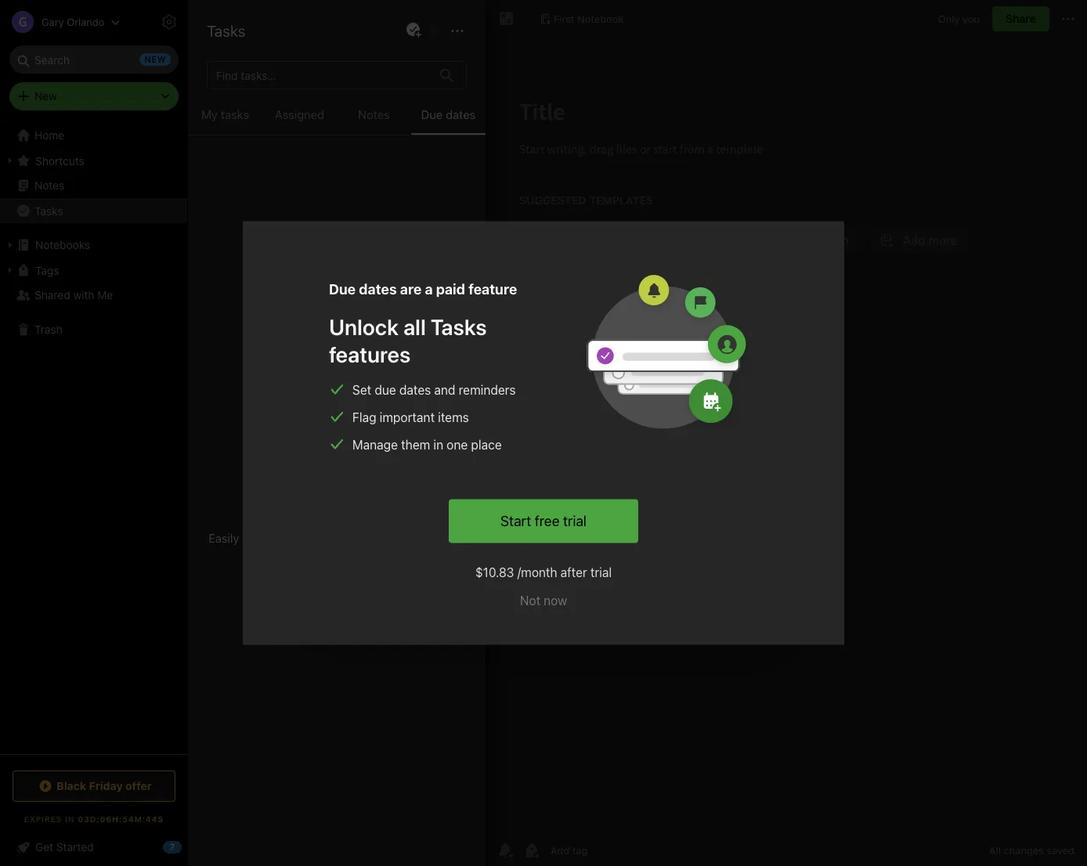 Task type: vqa. For each thing, say whether or not it's contained in the screenshot.
the 'Shortcuts'
yes



Task type: locate. For each thing, give the bounding box(es) containing it.
new
[[34, 90, 57, 103]]

only
[[938, 13, 960, 24]]

1 horizontal spatial tasks
[[207, 21, 245, 40]]

now
[[544, 593, 567, 608]]

flag down set
[[352, 410, 376, 425]]

flag for flag
[[357, 459, 381, 474]]

dates inside button
[[446, 108, 476, 121]]

0 horizontal spatial due
[[329, 281, 356, 298]]

custom
[[500, 379, 539, 392]]

Search text field
[[20, 45, 168, 74]]

important
[[380, 410, 435, 425]]

notes down find tasks… text box
[[358, 108, 390, 121]]

in
[[433, 437, 443, 452]]

notes up notes
[[222, 16, 265, 34]]

a
[[425, 281, 433, 298]]

0 horizontal spatial and
[[351, 550, 371, 564]]

after
[[561, 565, 587, 580]]

flag for flag important items
[[352, 410, 376, 425]]

1 horizontal spatial in
[[429, 418, 438, 431]]

flag
[[352, 410, 376, 425], [357, 459, 381, 474]]

notebooks link
[[0, 233, 187, 258]]

tomorrow
[[416, 379, 467, 392]]

due inside easily sort by due date, note, or assigned status using this view and more.
[[283, 531, 303, 545]]

one
[[447, 437, 468, 452]]

flag down manage
[[357, 459, 381, 474]]

1 in from the left
[[363, 418, 372, 431]]

2 vertical spatial tasks
[[431, 314, 487, 340]]

black friday offer button
[[13, 771, 175, 802]]

dates for due dates
[[446, 108, 476, 121]]

or
[[367, 531, 378, 545]]

custom button
[[482, 376, 548, 396]]

start
[[501, 513, 531, 529]]

in
[[363, 418, 372, 431], [429, 418, 438, 431]]

due for due dates
[[421, 108, 443, 121]]

black friday offer
[[57, 780, 152, 793]]

place
[[471, 437, 502, 452]]

trial
[[563, 513, 587, 529], [591, 565, 612, 580]]

only you
[[938, 13, 980, 24]]

using
[[269, 550, 298, 564]]

tasks up notebooks
[[34, 204, 63, 217]]

0 vertical spatial notes
[[222, 16, 265, 34]]

due right set
[[375, 382, 396, 397]]

shared
[[34, 289, 70, 302]]

assigned
[[381, 531, 429, 545]]

expand note image
[[497, 9, 516, 28]]

0 horizontal spatial trial
[[563, 513, 587, 529]]

start free trial
[[501, 513, 587, 529]]

0 vertical spatial flag
[[352, 410, 376, 425]]

tasks down paid
[[431, 314, 487, 340]]

set
[[352, 382, 371, 397]]

and up items
[[434, 382, 455, 397]]

1 horizontal spatial trial
[[591, 565, 612, 580]]

03d:06h:54m:44s
[[78, 815, 164, 824]]

first notebook button
[[534, 8, 629, 30]]

and down note,
[[351, 550, 371, 564]]

1 horizontal spatial and
[[434, 382, 455, 397]]

in inside button
[[363, 418, 372, 431]]

reminders
[[459, 382, 516, 397]]

1 vertical spatial notes
[[358, 108, 390, 121]]

offer
[[125, 780, 152, 793]]

1 vertical spatial due
[[283, 531, 303, 545]]

dates
[[446, 108, 476, 121], [359, 281, 397, 298], [399, 382, 431, 397]]

more.
[[374, 550, 405, 564]]

in left 4
[[429, 418, 438, 431]]

2 notes
[[207, 49, 244, 62]]

manage
[[352, 437, 398, 452]]

2 horizontal spatial dates
[[446, 108, 476, 121]]

1 vertical spatial dates
[[359, 281, 397, 298]]

notes
[[216, 49, 244, 62]]

them
[[401, 437, 430, 452]]

1 horizontal spatial due
[[421, 108, 443, 121]]

Note Editor text field
[[486, 75, 1087, 834]]

tasks button
[[0, 198, 187, 223]]

0 vertical spatial dates
[[446, 108, 476, 121]]

settings image
[[160, 13, 179, 31]]

0 horizontal spatial due
[[283, 531, 303, 545]]

trial right the after at the right of page
[[591, 565, 612, 580]]

this
[[301, 550, 320, 564]]

2 horizontal spatial tasks
[[431, 314, 487, 340]]

1 horizontal spatial due
[[375, 382, 396, 397]]

notes down shortcuts
[[34, 179, 64, 192]]

friday
[[89, 780, 123, 793]]

2 horizontal spatial notes
[[358, 108, 390, 121]]

in inside button
[[429, 418, 438, 431]]

due inside due dates button
[[421, 108, 443, 121]]

first notebook
[[554, 13, 624, 24]]

me
[[97, 289, 113, 302]]

2
[[207, 49, 213, 62]]

1 vertical spatial tasks
[[34, 204, 63, 217]]

today
[[363, 379, 393, 392]]

set due dates and reminders
[[352, 382, 516, 397]]

0 horizontal spatial tasks
[[34, 204, 63, 217]]

assigned
[[275, 108, 324, 121]]

due right the 'notes' button
[[421, 108, 443, 121]]

1 vertical spatial flag
[[357, 459, 381, 474]]

None search field
[[20, 45, 168, 74]]

0 vertical spatial due
[[421, 108, 443, 121]]

repeat
[[574, 379, 610, 392]]

unlock
[[329, 314, 399, 340]]

1 horizontal spatial dates
[[399, 382, 431, 397]]

changes
[[1004, 845, 1044, 857]]

4
[[441, 418, 448, 431]]

notes link
[[0, 173, 187, 198]]

due
[[421, 108, 443, 121], [329, 281, 356, 298]]

trial right free
[[563, 513, 587, 529]]

assigned button
[[262, 105, 337, 135]]

0 vertical spatial due
[[375, 382, 396, 397]]

flag inside flag button
[[357, 459, 381, 474]]

easily
[[208, 531, 239, 545]]

due up "unlock"
[[329, 281, 356, 298]]

paid
[[436, 281, 465, 298]]

tree
[[0, 123, 188, 754]]

1 vertical spatial due
[[329, 281, 356, 298]]

0 horizontal spatial notes
[[34, 179, 64, 192]]

first
[[554, 13, 575, 24]]

shortcuts
[[35, 154, 84, 167]]

0 horizontal spatial dates
[[359, 281, 397, 298]]

due right by on the bottom of the page
[[283, 531, 303, 545]]

tasks
[[221, 108, 249, 121]]

due dates are a paid feature
[[329, 281, 517, 298]]

in
[[65, 815, 75, 824]]

2 in from the left
[[429, 418, 438, 431]]

trial inside button
[[563, 513, 587, 529]]

flag button
[[321, 448, 390, 485]]

0 horizontal spatial in
[[363, 418, 372, 431]]

0 vertical spatial trial
[[563, 513, 587, 529]]

and
[[434, 382, 455, 397], [351, 550, 371, 564]]

1 vertical spatial and
[[351, 550, 371, 564]]

add a reminder image
[[496, 841, 515, 860]]

tasks up '2 notes'
[[207, 21, 245, 40]]

in left 1
[[363, 418, 372, 431]]

notes button
[[337, 105, 411, 135]]

due
[[375, 382, 396, 397], [283, 531, 303, 545]]



Task type: describe. For each thing, give the bounding box(es) containing it.
in for in 1 hour
[[363, 418, 372, 431]]

tomorrow button
[[408, 376, 476, 396]]

unlock all tasks features
[[329, 314, 487, 367]]

untitled button
[[188, 75, 486, 169]]

tasks inside unlock all tasks features
[[431, 314, 487, 340]]

$10.83
[[475, 565, 514, 580]]

manage them in one place
[[352, 437, 502, 452]]

tree containing home
[[0, 123, 188, 754]]

due dates button
[[411, 105, 486, 135]]

2 vertical spatial dates
[[399, 382, 431, 397]]

view
[[324, 550, 348, 564]]

black
[[57, 780, 86, 793]]

new task image
[[404, 21, 423, 40]]

today button
[[354, 376, 402, 396]]

note,
[[336, 531, 364, 545]]

sort
[[242, 531, 264, 545]]

repeat button
[[554, 376, 618, 396]]

start free trial button
[[449, 499, 638, 543]]

1
[[375, 418, 380, 431]]

Find tasks… text field
[[210, 62, 431, 88]]

tags button
[[0, 258, 187, 283]]

trash
[[34, 323, 62, 336]]

0 vertical spatial and
[[434, 382, 455, 397]]

not now
[[520, 593, 567, 608]]

home link
[[0, 123, 188, 148]]

status
[[432, 531, 465, 545]]

features
[[329, 341, 411, 367]]

$10.83 /month after trial
[[475, 565, 612, 580]]

0 vertical spatial tasks
[[207, 21, 245, 40]]

notes inside button
[[358, 108, 390, 121]]

free
[[535, 513, 560, 529]]

due dates
[[421, 108, 476, 121]]

date,
[[306, 531, 333, 545]]

my
[[201, 108, 218, 121]]

expires in 03d:06h:54m:44s
[[24, 815, 164, 824]]

hour
[[383, 418, 406, 431]]

in 1 hour button
[[354, 415, 414, 435]]

not now link
[[520, 591, 567, 610]]

notebook
[[577, 13, 624, 24]]

1 vertical spatial trial
[[591, 565, 612, 580]]

flag important items
[[352, 410, 469, 425]]

saved
[[1047, 845, 1075, 857]]

notebooks
[[35, 239, 90, 251]]

in 1 hour
[[363, 418, 406, 431]]

with
[[73, 289, 94, 302]]

dates for due dates are a paid feature
[[359, 281, 397, 298]]

all changes saved
[[989, 845, 1075, 857]]

expand tags image
[[4, 264, 16, 276]]

all
[[403, 314, 426, 340]]

share button
[[992, 6, 1050, 31]]

in 4 hours button
[[421, 415, 488, 435]]

add tag image
[[522, 841, 541, 860]]

and inside easily sort by due date, note, or assigned status using this view and more.
[[351, 550, 371, 564]]

not
[[520, 593, 540, 608]]

shortcuts button
[[0, 148, 187, 173]]

shared with me link
[[0, 283, 187, 308]]

are
[[400, 281, 422, 298]]

you
[[963, 13, 980, 24]]

1 horizontal spatial notes
[[222, 16, 265, 34]]

easily sort by due date, note, or assigned status using this view and more.
[[208, 531, 465, 564]]

expand notebooks image
[[4, 239, 16, 251]]

trash link
[[0, 317, 187, 342]]

note window element
[[486, 0, 1087, 866]]

2 vertical spatial notes
[[34, 179, 64, 192]]

by
[[267, 531, 280, 545]]

home
[[34, 129, 64, 142]]

in 4 hours
[[429, 418, 480, 431]]

all
[[989, 845, 1001, 857]]

expires
[[24, 815, 62, 824]]

tags
[[35, 264, 59, 277]]

my tasks
[[201, 108, 249, 121]]

feature
[[469, 281, 517, 298]]

shared with me
[[34, 289, 113, 302]]

items
[[438, 410, 469, 425]]

untitled
[[208, 90, 250, 103]]

hours
[[451, 418, 480, 431]]

due for due dates are a paid feature
[[329, 281, 356, 298]]

tasks inside button
[[34, 204, 63, 217]]

my tasks button
[[188, 105, 262, 135]]

in for in 4 hours
[[429, 418, 438, 431]]



